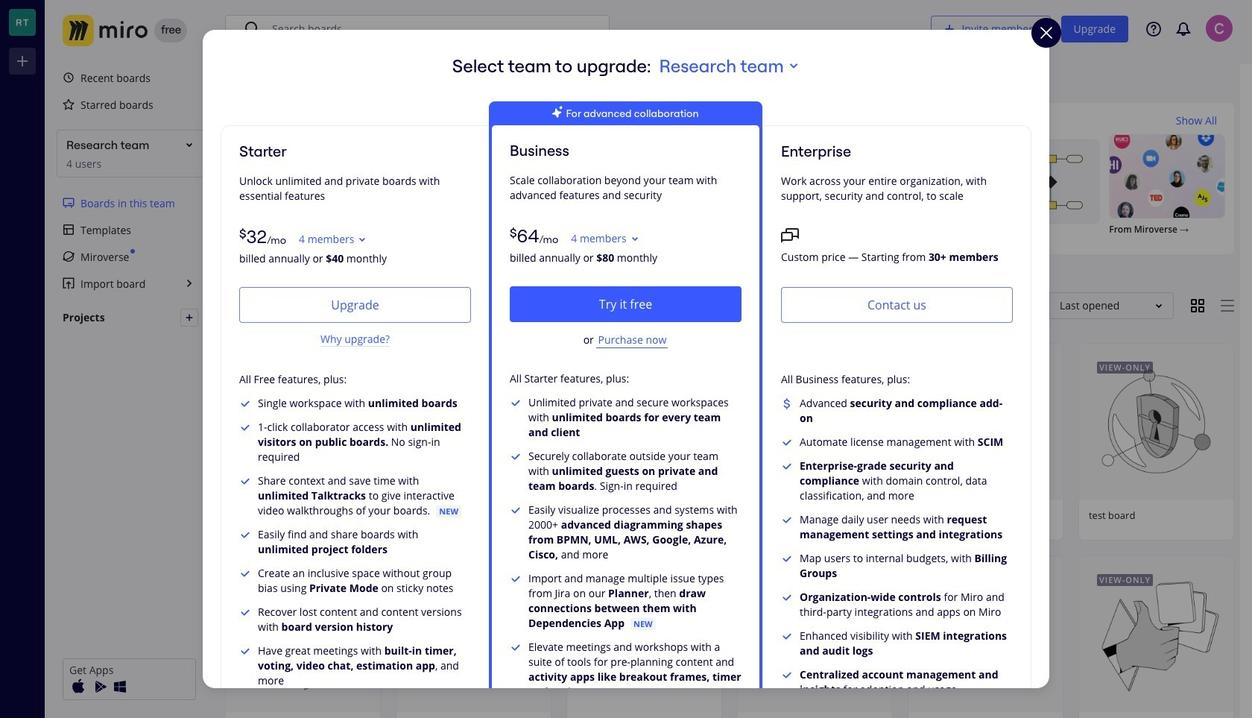Task type: describe. For each thing, give the bounding box(es) containing it.
1 vertical spatial spagx image
[[283, 173, 301, 190]]

Search boards text field
[[272, 16, 599, 43]]

current team section region
[[54, 189, 207, 297]]

0 vertical spatial spagx image
[[244, 20, 262, 38]]

learning center image
[[1147, 22, 1162, 37]]



Task type: vqa. For each thing, say whether or not it's contained in the screenshot.
the top SPAGX image
yes



Task type: locate. For each thing, give the bounding box(es) containing it.
spagx image
[[63, 72, 75, 84], [63, 98, 75, 110], [553, 106, 563, 118], [781, 226, 799, 244], [63, 251, 75, 262], [185, 313, 194, 322]]

spagx image inside the current team section region
[[63, 251, 75, 262]]

2 horizontal spatial spagx image
[[283, 173, 301, 190]]

2 vertical spatial spagx image
[[63, 224, 75, 236]]

close image
[[1038, 24, 1056, 42]]

img image
[[63, 15, 148, 46], [69, 678, 87, 696], [90, 678, 108, 696], [111, 678, 129, 696]]

0 horizontal spatial spagx image
[[63, 224, 75, 236]]

switch to research team team image
[[9, 9, 36, 36]]

spagx image inside the current team section region
[[63, 224, 75, 236]]

group
[[225, 343, 1235, 718]]

1 horizontal spatial spagx image
[[244, 20, 262, 38]]

feed image
[[1175, 20, 1193, 38]]

spagx image
[[244, 20, 262, 38], [283, 173, 301, 190], [63, 224, 75, 236]]



